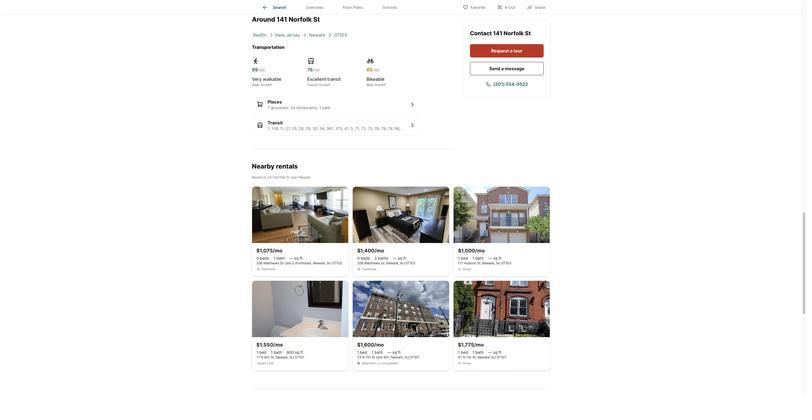 Task type: describe. For each thing, give the bounding box(es) containing it.
house for $1,775
[[463, 362, 472, 366]]

— sq ft for $1,775 /mo
[[489, 351, 502, 355]]

6th
[[265, 356, 270, 360]]

7th for $1,600
[[366, 356, 371, 360]]

transit inside 'transit 1, 108, 11, 21, 25, 28, 29, 30, 34, 361, 375, 41, 5, 71, 72, 73, 76, 78, 79, 96, 99, go25, one bus'
[[268, 120, 283, 126]]

25,
[[292, 126, 298, 131]]

•
[[377, 362, 379, 366]]

ft for $1,600 /mo
[[398, 351, 401, 355]]

57 n 7th st, newark, nj 07107
[[458, 356, 507, 360]]

sq for $1,400 /mo
[[398, 256, 403, 261]]

dr
[[280, 262, 284, 266]]

/mo for $1,400
[[375, 248, 384, 254]]

1 down $1,775 /mo
[[473, 351, 475, 355]]

$1,000
[[458, 248, 476, 254]]

76,
[[375, 126, 380, 131]]

groceries,
[[271, 106, 289, 110]]

unit
[[381, 362, 386, 366]]

72,
[[361, 126, 367, 131]]

floor plans
[[343, 5, 363, 10]]

ft for $1,000 /mo
[[499, 256, 502, 261]]

0522
[[517, 82, 528, 87]]

1 bed for $1,000
[[458, 256, 468, 261]]

new jersey link
[[276, 32, 300, 38]]

117 hudson st, newark, nj 07103
[[458, 262, 512, 266]]

— sq ft for $1,600 /mo
[[388, 351, 401, 355]]

— sq ft for $1,000 /mo
[[489, 256, 502, 261]]

park
[[323, 106, 331, 110]]

73
[[358, 356, 362, 360]]

beds for $1,075
[[260, 256, 269, 261]]

newark, down $1,775 /mo
[[478, 356, 491, 360]]

® for walkable
[[270, 83, 272, 87]]

0 vertical spatial newark
[[309, 32, 326, 38]]

schools tab
[[373, 1, 407, 14]]

(201) 554-0522 link
[[470, 78, 544, 91]]

89 /100
[[252, 67, 265, 73]]

21,
[[286, 126, 291, 131]]

1 horizontal spatial unit
[[376, 356, 383, 360]]

1 bed for $1,775
[[458, 351, 468, 355]]

/mo for $1,775
[[475, 342, 484, 348]]

ft for $1,075 /mo
[[300, 256, 303, 261]]

07107 for 17 n 6th st, newark, nj 07107 vacant land
[[295, 356, 305, 360]]

1 bath for $1,600
[[372, 351, 383, 355]]

on
[[263, 176, 267, 180]]

117
[[458, 262, 463, 266]]

very walkable walk score ®
[[252, 77, 282, 87]]

7
[[268, 106, 270, 110]]

transit
[[328, 77, 341, 82]]

3
[[375, 256, 377, 261]]

n for $1,775
[[463, 356, 466, 360]]

st, for 17 n 6th st, newark, nj 07107 vacant land
[[271, 356, 275, 360]]

bikeable
[[367, 77, 385, 82]]

1 right the •
[[379, 362, 381, 366]]

1 inside places 7 groceries, 33 restaurants, 1 park
[[320, 106, 321, 110]]

new
[[276, 32, 285, 38]]

1 up 57
[[458, 351, 460, 355]]

— sq ft for $1,075 /mo
[[290, 256, 303, 261]]

— sq ft for $1,400 /mo
[[393, 256, 406, 261]]

141 for around
[[277, 15, 287, 23]]

furnished,
[[296, 262, 312, 266]]

photo of 57 n 7th st, newark, nj 07107 image
[[454, 281, 550, 338]]

nj inside 17 n 6th st, newark, nj 07107 vacant land
[[290, 356, 294, 360]]

bed for $1,550
[[260, 351, 267, 355]]

$1,600 /mo
[[358, 342, 384, 348]]

1 bath for $1,775
[[473, 351, 484, 355]]

bath for $1,075 /mo
[[277, 256, 285, 261]]

redfin
[[253, 32, 267, 38]]

matthews for $1,075
[[264, 262, 279, 266]]

® inside bikeable bike score ®
[[384, 83, 386, 87]]

79,
[[388, 126, 394, 131]]

— for $1,075 /mo
[[290, 256, 293, 261]]

based
[[252, 176, 262, 180]]

x-out button
[[493, 1, 520, 13]]

overview
[[306, 5, 323, 10]]

photo of 206 matthews dr, newark, nj 07103 image
[[353, 187, 450, 243]]

/mo for $1,550
[[274, 342, 283, 348]]

1 up '117'
[[458, 256, 460, 261]]

send
[[490, 66, 501, 72]]

$1,775 /mo
[[458, 342, 484, 348]]

request a tour
[[492, 48, 523, 54]]

based on 141 norfolk st near newark
[[252, 176, 311, 180]]

bath for $1,775 /mo
[[476, 351, 484, 355]]

28,
[[299, 126, 305, 131]]

/100 for 78
[[313, 68, 320, 72]]

1 up hudson
[[473, 256, 475, 261]]

around 141 norfolk st
[[252, 15, 320, 23]]

available
[[387, 362, 399, 366]]

favorite
[[471, 5, 486, 10]]

78,
[[382, 126, 387, 131]]

contact
[[470, 30, 492, 37]]

sq for $1,775 /mo
[[494, 351, 498, 355]]

361,
[[327, 126, 334, 131]]

206 for $1,075
[[257, 262, 263, 266]]

41,
[[345, 126, 350, 131]]

a for send
[[502, 66, 504, 72]]

apartment • 1 unit available
[[362, 362, 399, 366]]

/mo for $1,600
[[375, 342, 384, 348]]

07103 link
[[334, 32, 347, 38]]

/mo for $1,075
[[273, 248, 283, 254]]

n inside 17 n 6th st, newark, nj 07107 vacant land
[[261, 356, 264, 360]]

matthews for $1,400
[[365, 262, 380, 266]]

plans
[[353, 5, 363, 10]]

townhome for $1,400
[[362, 268, 377, 271]]

baths
[[378, 256, 389, 261]]

$1,400 /mo
[[358, 248, 384, 254]]

bath for $1,550 /mo
[[274, 351, 282, 355]]

/mo for $1,000
[[476, 248, 485, 254]]

out
[[509, 5, 516, 10]]

29,
[[306, 126, 312, 131]]

bike
[[367, 83, 374, 87]]

search link
[[262, 4, 286, 11]]

request
[[492, 48, 509, 54]]

sq for $1,075 /mo
[[295, 256, 299, 261]]

newark link
[[309, 32, 326, 38]]

excellent transit transit score ®
[[307, 77, 341, 87]]

overview tab
[[296, 1, 333, 14]]

bikeable bike score ®
[[367, 77, 386, 87]]

transit 1, 108, 11, 21, 25, 28, 29, 30, 34, 361, 375, 41, 5, 71, 72, 73, 76, 78, 79, 96, 99, go25, one bus
[[268, 120, 438, 131]]

$1,400
[[358, 248, 375, 254]]

1 vertical spatial newark
[[299, 176, 311, 180]]

rentals
[[276, 163, 298, 171]]

bath for $1,000 /mo
[[476, 256, 484, 261]]

11,
[[280, 126, 285, 131]]

sq right 900
[[295, 351, 300, 355]]

2 vertical spatial 141
[[268, 176, 273, 180]]

new jersey
[[276, 32, 300, 38]]

3 baths
[[375, 256, 389, 261]]

ft right 900
[[301, 351, 304, 355]]

bed for $1,000
[[461, 256, 468, 261]]

1 bed for $1,550
[[257, 351, 267, 355]]

0 beds for $1,075
[[257, 256, 269, 261]]

89
[[252, 67, 258, 73]]

one
[[421, 126, 430, 131]]

score for very
[[261, 83, 270, 87]]

score inside bikeable bike score ®
[[375, 83, 384, 87]]

$1,775
[[458, 342, 475, 348]]

900
[[287, 351, 294, 355]]

message
[[505, 66, 525, 72]]

newark, up available on the left bottom of page
[[391, 356, 404, 360]]

$1,550 /mo
[[257, 342, 283, 348]]

beds for $1,400
[[361, 256, 370, 261]]

1 up the 73
[[358, 351, 359, 355]]



Task type: locate. For each thing, give the bounding box(es) containing it.
a right send
[[502, 66, 504, 72]]

141 right on
[[268, 176, 273, 180]]

newark, inside 17 n 6th st, newark, nj 07107 vacant land
[[276, 356, 289, 360]]

(201)
[[494, 82, 505, 87]]

— for $1,000 /mo
[[489, 256, 493, 261]]

2 house from the top
[[463, 362, 472, 366]]

/100 for 65
[[373, 68, 380, 72]]

57
[[458, 356, 462, 360]]

2 beds from the left
[[361, 256, 370, 261]]

® down bikeable
[[384, 83, 386, 87]]

1 bed
[[458, 256, 468, 261], [257, 351, 267, 355], [358, 351, 368, 355], [458, 351, 468, 355]]

2 horizontal spatial 07107
[[497, 356, 507, 360]]

401,
[[384, 356, 390, 360]]

® inside the very walkable walk score ®
[[270, 83, 272, 87]]

n
[[261, 356, 264, 360], [362, 356, 365, 360], [463, 356, 466, 360]]

newark, right hudson
[[483, 262, 496, 266]]

go25,
[[409, 126, 420, 131]]

townhome for $1,075
[[261, 268, 276, 271]]

photo of 117 hudson st, newark, nj 07103 image
[[454, 187, 550, 243]]

send a message
[[490, 66, 525, 72]]

ft up 57 n 7th st, newark, nj 07107
[[499, 351, 502, 355]]

0 horizontal spatial unit
[[285, 262, 291, 266]]

1 horizontal spatial /100
[[313, 68, 320, 72]]

0 horizontal spatial a
[[502, 66, 504, 72]]

bath for $1,600 /mo
[[375, 351, 383, 355]]

1 horizontal spatial matthews
[[365, 262, 380, 266]]

st, inside 17 n 6th st, newark, nj 07107 vacant land
[[271, 356, 275, 360]]

1 horizontal spatial score
[[319, 83, 328, 87]]

tab list
[[252, 0, 412, 14]]

nearby
[[252, 163, 275, 171]]

(201) 554-0522 button
[[470, 78, 544, 91]]

st down overview tab
[[314, 15, 320, 23]]

— up 57 n 7th st, newark, nj 07107
[[489, 351, 493, 355]]

73,
[[368, 126, 374, 131]]

send a message button
[[470, 62, 544, 75]]

1 bed for $1,600
[[358, 351, 368, 355]]

1 07107 from the left
[[295, 356, 305, 360]]

bath
[[277, 256, 285, 261], [476, 256, 484, 261], [274, 351, 282, 355], [375, 351, 383, 355], [476, 351, 484, 355]]

0 vertical spatial norfolk
[[289, 15, 312, 23]]

near
[[291, 176, 298, 180]]

3 score from the left
[[375, 83, 384, 87]]

® for transit
[[328, 83, 331, 87]]

$1,550
[[257, 342, 274, 348]]

— up 73 n 7th st unit 401, newark, nj 07107
[[388, 351, 392, 355]]

matthews left dr
[[264, 262, 279, 266]]

99,
[[402, 126, 408, 131]]

0 horizontal spatial 7th
[[366, 356, 371, 360]]

2 townhome from the left
[[362, 268, 377, 271]]

1 horizontal spatial 07107
[[410, 356, 420, 360]]

x-
[[505, 5, 509, 10]]

bath up 57 n 7th st, newark, nj 07107
[[476, 351, 484, 355]]

1 bath
[[274, 256, 285, 261], [473, 256, 484, 261], [271, 351, 282, 355], [372, 351, 383, 355], [473, 351, 484, 355]]

st,
[[478, 262, 482, 266], [271, 356, 275, 360], [473, 356, 477, 360]]

/mo up 57 n 7th st, newark, nj 07107
[[475, 342, 484, 348]]

bath up 117 hudson st, newark, nj 07103
[[476, 256, 484, 261]]

® inside excellent transit transit score ®
[[328, 83, 331, 87]]

0 down $1,400 at the left bottom of the page
[[358, 256, 360, 261]]

07103
[[334, 32, 347, 38], [333, 262, 342, 266], [406, 262, 416, 266], [502, 262, 512, 266]]

transit inside excellent transit transit score ®
[[307, 83, 318, 87]]

17
[[257, 356, 260, 360]]

unit
[[285, 262, 291, 266], [376, 356, 383, 360]]

206 for $1,400
[[358, 262, 364, 266]]

search
[[273, 5, 286, 10]]

n right 57
[[463, 356, 466, 360]]

3 /100 from the left
[[373, 68, 380, 72]]

st, down $1,775 /mo
[[473, 356, 477, 360]]

2 7th from the left
[[467, 356, 472, 360]]

st up apartment
[[372, 356, 375, 360]]

141 for contact
[[494, 30, 503, 37]]

matthews
[[264, 262, 279, 266], [365, 262, 380, 266]]

— sq ft up 117 hudson st, newark, nj 07103
[[489, 256, 502, 261]]

0 horizontal spatial ®
[[270, 83, 272, 87]]

norfolk up tour on the right top of page
[[504, 30, 524, 37]]

request a tour button
[[470, 44, 544, 58]]

sq for $1,000 /mo
[[494, 256, 498, 261]]

1 horizontal spatial 7th
[[467, 356, 472, 360]]

bed up the 73
[[360, 351, 368, 355]]

jersey
[[286, 32, 300, 38]]

1 house from the top
[[463, 268, 472, 271]]

sq up 2-
[[295, 256, 299, 261]]

0 horizontal spatial 0
[[257, 256, 259, 261]]

108,
[[272, 126, 279, 131]]

land
[[267, 362, 274, 366]]

/100 up "excellent"
[[313, 68, 320, 72]]

2 score from the left
[[319, 83, 328, 87]]

1 206 from the left
[[257, 262, 263, 266]]

st for contact 141 norfolk st
[[525, 30, 531, 37]]

score down walkable
[[261, 83, 270, 87]]

transit down "excellent"
[[307, 83, 318, 87]]

st
[[314, 15, 320, 23], [525, 30, 531, 37], [287, 176, 290, 180], [372, 356, 375, 360]]

sq for $1,600 /mo
[[393, 351, 397, 355]]

1 vertical spatial 141
[[494, 30, 503, 37]]

beds down $1,400 at the left bottom of the page
[[361, 256, 370, 261]]

sq up 57 n 7th st, newark, nj 07107
[[494, 351, 498, 355]]

— for $1,400 /mo
[[393, 256, 397, 261]]

photo of 17 n 6th st, newark, nj 07107 image
[[252, 281, 349, 338]]

0 vertical spatial house
[[463, 268, 472, 271]]

07107 for 57 n 7th st, newark, nj 07107
[[497, 356, 507, 360]]

redfin link
[[253, 32, 267, 38]]

score inside excellent transit transit score ®
[[319, 83, 328, 87]]

65
[[367, 67, 373, 73]]

33
[[291, 106, 295, 110]]

norfolk down nearby rentals
[[274, 176, 286, 180]]

2 vertical spatial norfolk
[[274, 176, 286, 180]]

norfolk up jersey
[[289, 15, 312, 23]]

2 matthews from the left
[[365, 262, 380, 266]]

st for 73 n 7th st unit 401, newark, nj 07107
[[372, 356, 375, 360]]

0 beds for $1,400
[[358, 256, 370, 261]]

0 for $1,400
[[358, 256, 360, 261]]

1 horizontal spatial n
[[362, 356, 365, 360]]

2 206 from the left
[[358, 262, 364, 266]]

73 n 7th st unit 401, newark, nj 07107
[[358, 356, 420, 360]]

1 horizontal spatial 0 beds
[[358, 256, 370, 261]]

score down "excellent"
[[319, 83, 328, 87]]

2 horizontal spatial /100
[[373, 68, 380, 72]]

newark, right furnished,
[[313, 262, 326, 266]]

beds down $1,075
[[260, 256, 269, 261]]

375,
[[336, 126, 344, 131]]

transit
[[307, 83, 318, 87], [268, 120, 283, 126]]

2 horizontal spatial st,
[[478, 262, 482, 266]]

1 bed up 57
[[458, 351, 468, 355]]

walkable
[[263, 77, 282, 82]]

sq up 117 hudson st, newark, nj 07103
[[494, 256, 498, 261]]

1 bed up '117'
[[458, 256, 468, 261]]

1 down "$1,075 /mo"
[[274, 256, 276, 261]]

vacant
[[257, 362, 267, 366]]

2 horizontal spatial norfolk
[[504, 30, 524, 37]]

newark left the 07103 link
[[309, 32, 326, 38]]

0 horizontal spatial norfolk
[[274, 176, 286, 180]]

2 0 from the left
[[358, 256, 360, 261]]

score inside the very walkable walk score ®
[[261, 83, 270, 87]]

1 bath up 117 hudson st, newark, nj 07103
[[473, 256, 484, 261]]

places 7 groceries, 33 restaurants, 1 park
[[268, 99, 331, 110]]

ft for $1,775 /mo
[[499, 351, 502, 355]]

ft up 206 matthews dr unit 2-furnished, newark, nj 07103
[[300, 256, 303, 261]]

floor plans tab
[[333, 1, 373, 14]]

share button
[[523, 1, 550, 13]]

0 horizontal spatial score
[[261, 83, 270, 87]]

nj
[[327, 262, 332, 266], [401, 262, 405, 266], [497, 262, 501, 266], [290, 356, 294, 360], [405, 356, 409, 360], [492, 356, 496, 360]]

transportation
[[252, 45, 285, 50]]

900 sq ft
[[287, 351, 304, 355]]

5,
[[351, 126, 354, 131]]

/100 inside 78 /100
[[313, 68, 320, 72]]

photo of 206 matthews dr unit 2-furnished, newark, nj 07103 image
[[252, 187, 349, 243]]

bus
[[431, 126, 438, 131]]

0 horizontal spatial 206
[[257, 262, 263, 266]]

— sq ft up 57 n 7th st, newark, nj 07107
[[489, 351, 502, 355]]

0 horizontal spatial transit
[[268, 120, 283, 126]]

1 horizontal spatial 206
[[358, 262, 364, 266]]

n right the 73
[[362, 356, 365, 360]]

141 right contact
[[494, 30, 503, 37]]

— up 2-
[[290, 256, 293, 261]]

norfolk for around 141 norfolk st
[[289, 15, 312, 23]]

/100
[[258, 68, 265, 72], [313, 68, 320, 72], [373, 68, 380, 72]]

2 horizontal spatial ®
[[384, 83, 386, 87]]

— up 117 hudson st, newark, nj 07103
[[489, 256, 493, 261]]

house
[[463, 268, 472, 271], [463, 362, 472, 366]]

1 vertical spatial norfolk
[[504, 30, 524, 37]]

07107 inside 17 n 6th st, newark, nj 07107 vacant land
[[295, 356, 305, 360]]

1 horizontal spatial 141
[[277, 15, 287, 23]]

1 0 beds from the left
[[257, 256, 269, 261]]

1 n from the left
[[261, 356, 264, 360]]

— up 206 matthews dr, newark, nj 07103
[[393, 256, 397, 261]]

554-
[[506, 82, 517, 87]]

bath up 73 n 7th st unit 401, newark, nj 07107
[[375, 351, 383, 355]]

1 matthews from the left
[[264, 262, 279, 266]]

townhome down "$1,075 /mo"
[[261, 268, 276, 271]]

1 0 from the left
[[257, 256, 259, 261]]

beds
[[260, 256, 269, 261], [361, 256, 370, 261]]

sq up 73 n 7th st unit 401, newark, nj 07107
[[393, 351, 397, 355]]

— for $1,600 /mo
[[388, 351, 392, 355]]

34,
[[320, 126, 326, 131]]

bed up 57
[[461, 351, 468, 355]]

0 vertical spatial unit
[[285, 262, 291, 266]]

0 beds down $1,400 at the left bottom of the page
[[358, 256, 370, 261]]

1 bath for $1,000
[[473, 256, 484, 261]]

newark, right dr,
[[387, 262, 400, 266]]

nearby rentals
[[252, 163, 298, 171]]

17 n 6th st, newark, nj 07107 vacant land
[[257, 356, 305, 366]]

— sq ft up 73 n 7th st unit 401, newark, nj 07107
[[388, 351, 401, 355]]

1 bath up dr
[[274, 256, 285, 261]]

score for excellent
[[319, 83, 328, 87]]

206 down $1,075
[[257, 262, 263, 266]]

1 vertical spatial house
[[463, 362, 472, 366]]

newark right near at the top of the page
[[299, 176, 311, 180]]

/mo
[[273, 248, 283, 254], [375, 248, 384, 254], [476, 248, 485, 254], [274, 342, 283, 348], [375, 342, 384, 348], [475, 342, 484, 348]]

1 7th from the left
[[366, 356, 371, 360]]

30,
[[313, 126, 319, 131]]

bed for $1,775
[[461, 351, 468, 355]]

/mo up 3 baths
[[375, 248, 384, 254]]

2 n from the left
[[362, 356, 365, 360]]

st left near at the top of the page
[[287, 176, 290, 180]]

3 07107 from the left
[[497, 356, 507, 360]]

1 bath for $1,075
[[274, 256, 285, 261]]

st, right 6th
[[271, 356, 275, 360]]

1 horizontal spatial transit
[[307, 83, 318, 87]]

65 /100
[[367, 67, 380, 73]]

st, right hudson
[[478, 262, 482, 266]]

a for request
[[510, 48, 513, 54]]

a left tour on the right top of page
[[510, 48, 513, 54]]

0 for $1,075
[[257, 256, 259, 261]]

0
[[257, 256, 259, 261], [358, 256, 360, 261]]

1 bed up the 73
[[358, 351, 368, 355]]

1 bath up 17 n 6th st, newark, nj 07107 vacant land
[[271, 351, 282, 355]]

newark,
[[313, 262, 326, 266], [387, 262, 400, 266], [483, 262, 496, 266], [276, 356, 289, 360], [391, 356, 404, 360], [478, 356, 491, 360]]

/mo up 17 n 6th st, newark, nj 07107 vacant land
[[274, 342, 283, 348]]

1 vertical spatial transit
[[268, 120, 283, 126]]

78 /100
[[307, 67, 320, 73]]

matthews down 3
[[365, 262, 380, 266]]

house down 57 n 7th st, newark, nj 07107
[[463, 362, 472, 366]]

apartment
[[362, 362, 376, 366]]

1 horizontal spatial ®
[[328, 83, 331, 87]]

photo of 73 n 7th st unit 401, newark, nj 07107 image
[[353, 281, 450, 338]]

1 down $1,550 /mo
[[271, 351, 273, 355]]

0 vertical spatial a
[[510, 48, 513, 54]]

/100 for 89
[[258, 68, 265, 72]]

®
[[270, 83, 272, 87], [328, 83, 331, 87], [384, 83, 386, 87]]

tab list containing search
[[252, 0, 412, 14]]

2 horizontal spatial score
[[375, 83, 384, 87]]

7th right 57
[[467, 356, 472, 360]]

/mo up 117 hudson st, newark, nj 07103
[[476, 248, 485, 254]]

0 horizontal spatial 141
[[268, 176, 273, 180]]

st for around 141 norfolk st
[[314, 15, 320, 23]]

ft up 73 n 7th st unit 401, newark, nj 07107
[[398, 351, 401, 355]]

1 horizontal spatial norfolk
[[289, 15, 312, 23]]

sq up 206 matthews dr, newark, nj 07103
[[398, 256, 403, 261]]

0 horizontal spatial /100
[[258, 68, 265, 72]]

very
[[252, 77, 262, 82]]

206 matthews dr, newark, nj 07103
[[358, 262, 416, 266]]

walk
[[252, 83, 260, 87]]

1 bath up 57 n 7th st, newark, nj 07107
[[473, 351, 484, 355]]

bed
[[461, 256, 468, 261], [260, 351, 267, 355], [360, 351, 368, 355], [461, 351, 468, 355]]

2 horizontal spatial 141
[[494, 30, 503, 37]]

1 down $1,600 /mo
[[372, 351, 374, 355]]

— sq ft up 2-
[[290, 256, 303, 261]]

141
[[277, 15, 287, 23], [494, 30, 503, 37], [268, 176, 273, 180]]

1 horizontal spatial st,
[[473, 356, 477, 360]]

ft up 206 matthews dr, newark, nj 07103
[[404, 256, 406, 261]]

(201) 554-0522
[[494, 82, 528, 87]]

0 horizontal spatial matthews
[[264, 262, 279, 266]]

1 beds from the left
[[260, 256, 269, 261]]

2 horizontal spatial n
[[463, 356, 466, 360]]

1 vertical spatial a
[[502, 66, 504, 72]]

0 down $1,075
[[257, 256, 259, 261]]

1 up 17
[[257, 351, 258, 355]]

1 horizontal spatial townhome
[[362, 268, 377, 271]]

sq
[[295, 256, 299, 261], [398, 256, 403, 261], [494, 256, 498, 261], [295, 351, 300, 355], [393, 351, 397, 355], [494, 351, 498, 355]]

1 horizontal spatial 0
[[358, 256, 360, 261]]

2 0 beds from the left
[[358, 256, 370, 261]]

0 vertical spatial transit
[[307, 83, 318, 87]]

ft up 117 hudson st, newark, nj 07103
[[499, 256, 502, 261]]

/mo up dr
[[273, 248, 283, 254]]

0 horizontal spatial townhome
[[261, 268, 276, 271]]

1 left park
[[320, 106, 321, 110]]

/mo up 401,
[[375, 342, 384, 348]]

0 horizontal spatial 0 beds
[[257, 256, 269, 261]]

96,
[[395, 126, 401, 131]]

1 score from the left
[[261, 83, 270, 87]]

/100 inside 89 /100
[[258, 68, 265, 72]]

2 /100 from the left
[[313, 68, 320, 72]]

places
[[268, 99, 282, 105]]

transit up "108,"
[[268, 120, 283, 126]]

bath up 17 n 6th st, newark, nj 07107 vacant land
[[274, 351, 282, 355]]

7th up apartment
[[366, 356, 371, 360]]

excellent
[[307, 77, 326, 82]]

newark, down 900
[[276, 356, 289, 360]]

hudson
[[464, 262, 477, 266]]

1 bath for $1,550
[[271, 351, 282, 355]]

1 bath down $1,600 /mo
[[372, 351, 383, 355]]

1 ® from the left
[[270, 83, 272, 87]]

restaurants,
[[297, 106, 319, 110]]

/100 up very
[[258, 68, 265, 72]]

townhome
[[261, 268, 276, 271], [362, 268, 377, 271]]

2 ® from the left
[[328, 83, 331, 87]]

3 ® from the left
[[384, 83, 386, 87]]

1 horizontal spatial a
[[510, 48, 513, 54]]

st, for 57 n 7th st, newark, nj 07107
[[473, 356, 477, 360]]

norfolk for contact 141 norfolk st
[[504, 30, 524, 37]]

0 horizontal spatial 07107
[[295, 356, 305, 360]]

/100 inside 65 /100
[[373, 68, 380, 72]]

bed for $1,600
[[360, 351, 368, 355]]

ft for $1,400 /mo
[[404, 256, 406, 261]]

1 townhome from the left
[[261, 268, 276, 271]]

$1,600
[[358, 342, 375, 348]]

0 horizontal spatial st,
[[271, 356, 275, 360]]

78
[[307, 67, 313, 73]]

— sq ft up 206 matthews dr, newark, nj 07103
[[393, 256, 406, 261]]

—
[[290, 256, 293, 261], [393, 256, 397, 261], [489, 256, 493, 261], [388, 351, 392, 355], [489, 351, 493, 355]]

1 vertical spatial unit
[[376, 356, 383, 360]]

141 down search
[[277, 15, 287, 23]]

townhome down 3
[[362, 268, 377, 271]]

0 horizontal spatial beds
[[260, 256, 269, 261]]

1 /100 from the left
[[258, 68, 265, 72]]

0 horizontal spatial n
[[261, 356, 264, 360]]

n for $1,600
[[362, 356, 365, 360]]

1 horizontal spatial beds
[[361, 256, 370, 261]]

norfolk
[[289, 15, 312, 23], [504, 30, 524, 37], [274, 176, 286, 180]]

0 vertical spatial 141
[[277, 15, 287, 23]]

2 07107 from the left
[[410, 356, 420, 360]]

1 bed up 17
[[257, 351, 267, 355]]

/100 up bikeable
[[373, 68, 380, 72]]

3 n from the left
[[463, 356, 466, 360]]

7th for $1,775
[[467, 356, 472, 360]]

— for $1,775 /mo
[[489, 351, 493, 355]]

1
[[320, 106, 321, 110], [274, 256, 276, 261], [458, 256, 460, 261], [473, 256, 475, 261], [257, 351, 258, 355], [271, 351, 273, 355], [358, 351, 359, 355], [372, 351, 374, 355], [458, 351, 460, 355], [473, 351, 475, 355], [379, 362, 381, 366]]

house for $1,000
[[463, 268, 472, 271]]

score down bikeable
[[375, 83, 384, 87]]

unit up apartment • 1 unit available
[[376, 356, 383, 360]]



Task type: vqa. For each thing, say whether or not it's contained in the screenshot.


